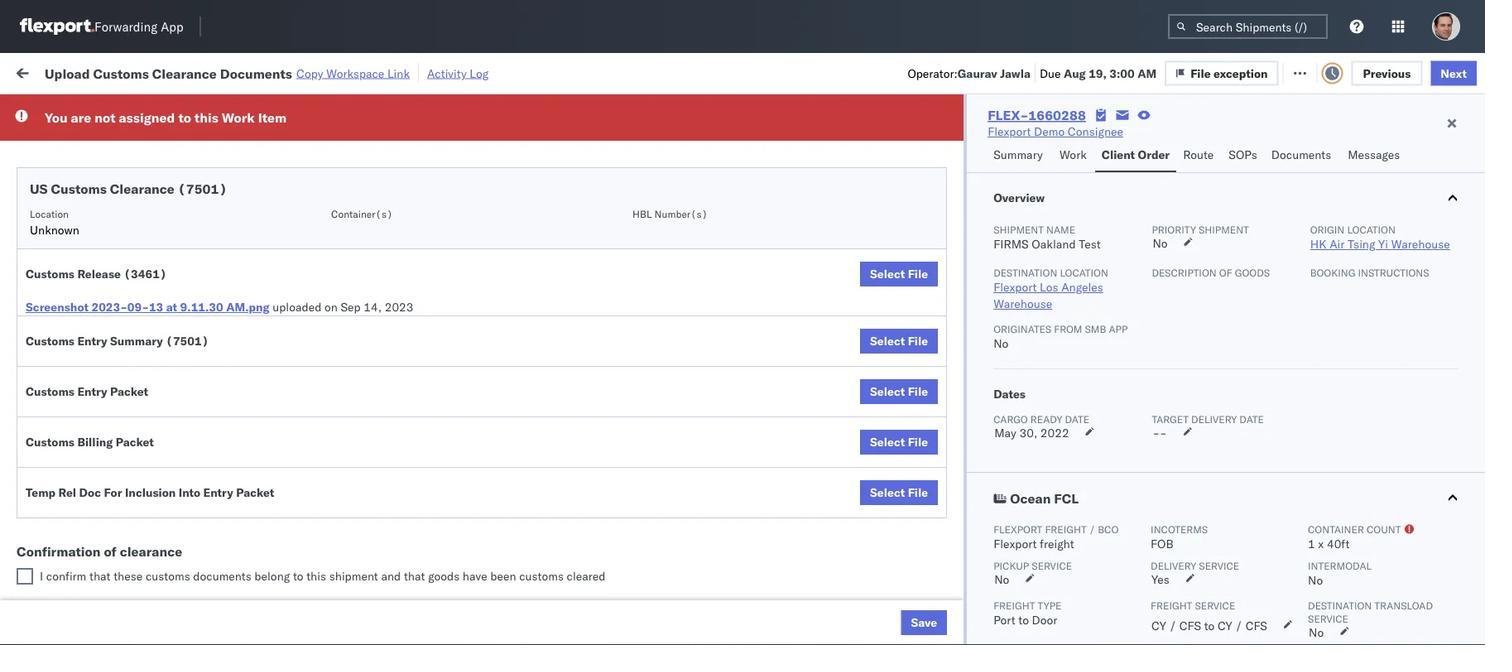 Task type: describe. For each thing, give the bounding box(es) containing it.
of for clearance
[[104, 543, 117, 560]]

not
[[95, 109, 116, 126]]

action
[[1429, 64, 1466, 79]]

1 flex-2001714 from the top
[[914, 165, 1000, 180]]

ocean lcl for otter
[[507, 129, 564, 143]]

ocean for 2:59 am est, feb 17, 2023
[[507, 129, 541, 143]]

ocean fcl inside button
[[1011, 490, 1079, 507]]

by:
[[60, 101, 76, 116]]

temp
[[26, 485, 56, 500]]

pm for schedule delivery appointment
[[302, 311, 320, 326]]

los up 13
[[156, 265, 175, 280]]

1 horizontal spatial --
[[1153, 426, 1168, 440]]

consignee button
[[714, 132, 863, 148]]

3 resize handle column header from the left
[[479, 128, 499, 645]]

1 3:30 pm est, feb 17, 2023 from the top
[[267, 165, 416, 180]]

flexport demo consignee link
[[988, 123, 1124, 140]]

1 vertical spatial freight
[[1040, 537, 1075, 551]]

select for customs billing packet
[[870, 435, 905, 449]]

origin location hk air tsing yi warehouse
[[1311, 223, 1451, 251]]

pm for schedule pickup from los angeles international airport
[[295, 165, 313, 180]]

ready
[[1031, 413, 1063, 425]]

9 schedule from the top
[[38, 602, 87, 616]]

origin
[[1311, 223, 1345, 236]]

priority shipment
[[1152, 223, 1250, 236]]

17, for air
[[367, 165, 385, 180]]

schedule for 10:30 pm est, feb 21, 2023's schedule delivery appointment button
[[38, 310, 87, 325]]

products
[[645, 129, 692, 143]]

schedule for --'s schedule pickup from los angeles, ca "button"
[[38, 521, 87, 535]]

lcl for honeywell - test account
[[544, 311, 564, 326]]

2 flex-2001714 from the top
[[914, 202, 1000, 216]]

from down customs entry summary (7501)
[[122, 375, 146, 389]]

los right these
[[156, 557, 175, 571]]

service for no
[[1032, 559, 1073, 572]]

flxt00001977428a for schedule pickup from los angeles, ca
[[1128, 275, 1242, 289]]

freight for freight type port to door
[[994, 599, 1036, 612]]

1 confirm pickup from los angeles, ca from the top
[[38, 338, 217, 369]]

est, left mar
[[317, 566, 342, 581]]

import work
[[139, 64, 209, 79]]

09-
[[127, 300, 149, 314]]

to down service
[[1205, 619, 1215, 633]]

risk
[[349, 64, 369, 79]]

3 schedule pickup from los angeles, ca from the top
[[38, 521, 223, 552]]

batch action button
[[1368, 59, 1476, 84]]

2 vertical spatial work
[[1060, 147, 1087, 162]]

select file for customs entry packet
[[870, 384, 929, 399]]

deadline button
[[258, 132, 424, 148]]

2 integration test account - western digital from the top
[[722, 202, 945, 216]]

select file for customs billing packet
[[870, 435, 929, 449]]

delivery
[[1192, 413, 1238, 425]]

17, for ocean lcl
[[368, 129, 386, 143]]

2 western from the top
[[864, 202, 908, 216]]

0 horizontal spatial ocean fcl
[[507, 566, 565, 581]]

1 confirm from the top
[[38, 338, 80, 353]]

20,
[[367, 238, 385, 253]]

1 vertical spatial this
[[307, 569, 326, 584]]

1 vertical spatial shipment
[[329, 569, 378, 584]]

assigned
[[119, 109, 175, 126]]

2 3:30 from the top
[[267, 202, 292, 216]]

4 ca from the top
[[38, 501, 54, 515]]

est, down 12:00 pm est, feb 25, 2023
[[317, 493, 342, 508]]

sops button
[[1223, 140, 1265, 172]]

work button
[[1053, 140, 1096, 172]]

file for temp rel doc for inclusion into entry packet
[[908, 485, 929, 500]]

3 bicu1234565, demu1232567 from the top
[[1020, 602, 1189, 617]]

1 vertical spatial on
[[325, 300, 338, 314]]

2 that from the left
[[404, 569, 425, 584]]

customs down the confirm delivery
[[26, 435, 75, 449]]

description
[[1152, 266, 1217, 279]]

customs up location
[[51, 181, 107, 197]]

no right 'snoozed'
[[388, 103, 402, 115]]

type
[[1038, 599, 1062, 612]]

rel
[[58, 485, 76, 500]]

mbl/mawb
[[1128, 135, 1186, 148]]

0 horizontal spatial 3:00
[[267, 238, 292, 253]]

0 vertical spatial at
[[336, 64, 346, 79]]

delivery down not
[[90, 128, 133, 142]]

select file for temp rel doc for inclusion into entry packet
[[870, 485, 929, 500]]

import work button
[[133, 53, 215, 90]]

20
[[1358, 603, 1373, 617]]

upload proof of delivery button
[[38, 455, 166, 473]]

schedule pickup from los angeles, ca link for schedule pickup from los angeles, ca "button" associated with flxt00001977428a
[[38, 265, 235, 298]]

0 horizontal spatial fcl
[[544, 566, 565, 581]]

778 at risk
[[311, 64, 369, 79]]

1919147
[[950, 493, 1000, 508]]

schedule for schedule pickup from los angeles, ca "button" associated with flxt00001977428a
[[38, 265, 87, 280]]

my work
[[17, 60, 90, 83]]

delivery up temp rel doc for inclusion into entry packet
[[123, 456, 166, 470]]

release
[[77, 267, 121, 281]]

resize handle column header for flex id
[[992, 128, 1012, 645]]

0 horizontal spatial goods
[[428, 569, 460, 584]]

feb up 3:00 pm est, feb 20, 2023
[[343, 202, 364, 216]]

2023 up 3:00 pm est, feb 20, 2023
[[388, 202, 416, 216]]

2023-
[[91, 300, 127, 314]]

priority
[[1152, 223, 1197, 236]]

documents
[[193, 569, 252, 584]]

in
[[247, 103, 256, 115]]

feb for the schedule pickup from los angeles international airport link
[[343, 165, 364, 180]]

delivery up yes
[[1151, 559, 1197, 572]]

clearance for upload customs clearance documents
[[128, 229, 181, 244]]

est, down "container(s)"
[[316, 238, 341, 253]]

1911466 for first schedule pickup from los angeles, ca "button" from the bottom's schedule pickup from los angeles, ca link
[[950, 566, 1000, 581]]

1 confirm pickup from los angeles, ca button from the top
[[38, 338, 235, 372]]

due aug 19, 3:00 am
[[1040, 66, 1157, 80]]

summary inside button
[[994, 147, 1043, 162]]

inclusion
[[125, 485, 176, 500]]

(3461)
[[124, 267, 167, 281]]

name for shipment name firms oakland test
[[1047, 223, 1076, 236]]

3 maeu1234567 from the top
[[1020, 383, 1104, 398]]

schedule delivery appointment button for 10:30 pm est, feb 21, 2023
[[38, 309, 204, 328]]

5 ca from the top
[[38, 537, 54, 552]]

est, up 3:00 pm est, feb 20, 2023
[[316, 202, 341, 216]]

2 vertical spatial packet
[[236, 485, 274, 500]]

entry for summary
[[77, 334, 107, 348]]

2:59 am est, feb 28, 2023
[[267, 493, 417, 508]]

intermodal no
[[1309, 559, 1372, 588]]

billing
[[77, 435, 113, 449]]

2 cy from the left
[[1218, 619, 1233, 633]]

upload for proof
[[38, 456, 76, 470]]

and
[[381, 569, 401, 584]]

no inside intermodal no
[[1309, 573, 1324, 588]]

to right belong
[[293, 569, 304, 584]]

0 vertical spatial shipment
[[1199, 223, 1250, 236]]

1 vertical spatial at
[[166, 300, 177, 314]]

order
[[1138, 147, 1170, 162]]

pickup right confirm
[[90, 557, 126, 571]]

pickup down 2023-
[[83, 338, 119, 353]]

air for 3:30 pm est, feb 17, 2023
[[507, 165, 522, 180]]

cy / cfs to cy / cfs
[[1152, 619, 1268, 633]]

2 customs from the left
[[519, 569, 564, 584]]

cargo
[[994, 413, 1028, 425]]

2023 right 28,
[[388, 493, 417, 508]]

3 flex-1977428 from the top
[[914, 384, 1000, 398]]

9.11.30
[[180, 300, 223, 314]]

mbltest1234
[[1128, 129, 1207, 143]]

from up clearance
[[129, 521, 153, 535]]

0 vertical spatial upload
[[45, 65, 90, 81]]

confirm for flex-1911408
[[38, 420, 80, 434]]

2 digital from the top
[[911, 202, 945, 216]]

flex-1977428 for schedule pickup from los angeles, ca
[[914, 275, 1000, 289]]

to inside freight type port to door
[[1019, 613, 1029, 627]]

2150210 for 12:00 pm est, feb 25, 2023
[[950, 457, 1000, 471]]

2 vertical spatial entry
[[203, 485, 233, 500]]

2 appointment from the top
[[136, 201, 204, 215]]

los up clearance
[[156, 521, 175, 535]]

originates
[[994, 323, 1052, 335]]

select for customs entry summary (7501)
[[870, 334, 905, 348]]

pickup up freight type port to door
[[994, 559, 1030, 572]]

hk
[[1311, 237, 1327, 251]]

3 1911466 from the top
[[950, 603, 1000, 617]]

1 customs from the left
[[146, 569, 190, 584]]

4 schedule pickup from los angeles, ca from the top
[[38, 557, 223, 588]]

3 bicu1234565, from the top
[[1020, 602, 1102, 617]]

documents inside button
[[1272, 147, 1332, 162]]

2 bicu1234565, from the top
[[1020, 566, 1102, 580]]

may
[[995, 426, 1017, 440]]

2 vertical spatial 17,
[[367, 202, 385, 216]]

forwarding app
[[94, 19, 184, 34]]

resize handle column header for mode
[[586, 128, 606, 645]]

flexport los angeles warehouse link
[[994, 280, 1104, 311]]

0 horizontal spatial --
[[1128, 530, 1142, 544]]

pickup down customs entry summary (7501)
[[83, 375, 119, 389]]

2 schedule pickup from los angeles, ca link from the top
[[38, 483, 235, 516]]

1 digital from the top
[[911, 165, 945, 180]]

schedule pickup from los angeles, ca button for --
[[38, 520, 235, 555]]

1 bicu1234565, from the top
[[1020, 529, 1102, 544]]

otter for otter products - test account
[[615, 129, 642, 143]]

freight service
[[1151, 599, 1236, 612]]

schedule for 2nd schedule delivery appointment button from the top of the page
[[38, 201, 87, 215]]

numbers for mbl/mawb numbers
[[1188, 135, 1229, 148]]

lcl for otter products - test account
[[544, 129, 564, 143]]

save button
[[901, 610, 948, 635]]

delivery up customs entry summary (7501)
[[90, 310, 133, 325]]

1 ca from the top
[[38, 282, 54, 297]]

customs up the confirm delivery
[[26, 384, 75, 399]]

schedule delivery appointment button for 2:59 am est, feb 17, 2023
[[38, 127, 204, 145]]

upload proof of delivery link
[[38, 455, 166, 472]]

3 1977428 from the top
[[950, 384, 1000, 398]]

originates from smb app no
[[994, 323, 1128, 351]]

work
[[47, 60, 90, 83]]

test inside shipment name firms oakland test
[[1079, 237, 1101, 251]]

service for yes
[[1200, 559, 1240, 572]]

2 schedule delivery appointment link from the top
[[38, 200, 204, 217]]

flex-2150210 for 3:00 pm est, feb 20, 2023
[[914, 238, 1000, 253]]

pickup inside schedule pickup from los angeles international airport
[[90, 156, 126, 171]]

flexport. image
[[20, 18, 94, 35]]

pickup down upload proof of delivery button
[[90, 484, 126, 499]]

client order
[[1102, 147, 1170, 162]]

cleared
[[567, 569, 606, 584]]

no down the pickup service
[[995, 572, 1010, 587]]

forwarding app link
[[20, 18, 184, 35]]

customs down screenshot
[[26, 334, 75, 348]]

6 ca from the top
[[38, 574, 54, 588]]

resize handle column header for mbl/mawb numbers
[[1307, 128, 1327, 645]]

3 flex-1911466 from the top
[[914, 603, 1000, 617]]

save
[[911, 615, 938, 630]]

ocean lcl for honeywell
[[507, 311, 564, 326]]

flexport demo consignee
[[988, 124, 1124, 139]]

fcl inside button
[[1055, 490, 1079, 507]]

file for customs release (3461)
[[908, 267, 929, 281]]

upload for customs
[[38, 229, 76, 244]]

select file for customs entry summary (7501)
[[870, 334, 929, 348]]

no down priority
[[1153, 236, 1168, 251]]

resize handle column header for workitem
[[237, 128, 257, 645]]

los down 13
[[149, 338, 168, 353]]

1 bicu1234565, demu1232567 from the top
[[1020, 529, 1189, 544]]

0 vertical spatial freight
[[1046, 523, 1087, 535]]

maeu1234567 for schedule pickup from los angeles, ca
[[1020, 274, 1104, 289]]

from down temp rel doc for inclusion into entry packet
[[129, 557, 153, 571]]

of inside button
[[110, 456, 120, 470]]

1 western from the top
[[864, 165, 908, 180]]

1 integration test account - western digital from the top
[[722, 165, 945, 180]]

upload customs clearance documents
[[38, 229, 181, 260]]

temp rel doc for inclusion into entry packet
[[26, 485, 274, 500]]

11 resize handle column header from the left
[[1456, 128, 1476, 645]]

warehouse inside origin location hk air tsing yi warehouse
[[1392, 237, 1451, 251]]

10 resize handle column header from the left
[[1415, 128, 1435, 645]]

batch action
[[1394, 64, 1466, 79]]

no down destination transload service
[[1310, 625, 1325, 640]]

test 20 wi team assignment
[[1335, 603, 1480, 617]]

flexport inside destination location flexport los angeles warehouse
[[994, 280, 1037, 294]]

1 horizontal spatial work
[[222, 109, 255, 126]]

customs up screenshot
[[26, 267, 75, 281]]

mode button
[[499, 132, 590, 148]]

2 confirm pickup from los angeles, ca from the top
[[38, 375, 217, 406]]

instructions
[[1359, 266, 1430, 279]]

track
[[428, 64, 455, 79]]

2023 up "container(s)"
[[388, 165, 416, 180]]

container for container count
[[1309, 523, 1365, 535]]

0 vertical spatial app
[[161, 19, 184, 34]]

from right for
[[129, 484, 153, 499]]

1 vertical spatial summary
[[110, 334, 163, 348]]

target
[[1152, 413, 1189, 425]]

pickup down upload customs clearance documents
[[90, 265, 126, 280]]

schedule for schedule pickup from los angeles international airport "button"
[[38, 156, 87, 171]]

file for customs entry packet
[[908, 384, 929, 399]]

0 vertical spatial this
[[195, 109, 219, 126]]

2:59 am est, feb 17, 2023
[[267, 129, 417, 143]]

confirm delivery button
[[38, 419, 126, 437]]

location unknown
[[30, 207, 79, 237]]

2 3:30 pm est, feb 17, 2023 from the top
[[267, 202, 416, 216]]

Search Shipments (/) text field
[[1169, 14, 1329, 39]]

bookings for flex-1919147
[[722, 493, 771, 508]]

2023 down snoozed : no
[[388, 129, 417, 143]]

air for 3:00 pm est, feb 20, 2023
[[507, 238, 522, 253]]

21,
[[374, 311, 392, 326]]

delivery down these
[[90, 602, 133, 616]]

team
[[1390, 603, 1416, 617]]

select for customs release (3461)
[[870, 267, 905, 281]]

2 schedule delivery appointment button from the top
[[38, 200, 204, 218]]

4 appointment from the top
[[136, 602, 204, 616]]

select for customs entry packet
[[870, 384, 905, 399]]

2 horizontal spatial /
[[1236, 619, 1243, 633]]

2 schedule pickup from los angeles, ca from the top
[[38, 484, 223, 515]]

airport
[[108, 173, 145, 187]]

mbl/mawb numbers
[[1128, 135, 1229, 148]]

number(s)
[[655, 207, 708, 220]]

los left into
[[156, 484, 175, 499]]

flex-1660288 link
[[988, 107, 1087, 123]]

from down 'upload customs clearance documents' button
[[129, 265, 153, 280]]

2023 right 25,
[[395, 457, 423, 471]]

6 schedule from the top
[[38, 484, 87, 499]]

schedule delivery appointment for 2:59 am est, feb 17, 2023 schedule delivery appointment link
[[38, 128, 204, 142]]

pickup up confirmation of clearance
[[90, 521, 126, 535]]

am right 19,
[[1138, 66, 1157, 80]]

confirm delivery link
[[38, 419, 126, 435]]

3 appointment from the top
[[136, 310, 204, 325]]

item
[[258, 109, 287, 126]]

flex-1977428 for schedule delivery appointment
[[914, 311, 1000, 326]]

1 1911408 from the top
[[950, 347, 1000, 362]]

est, right the "deadline"
[[317, 129, 342, 143]]

otter for otter products, llc
[[722, 129, 750, 143]]

you are not assigned to this work item
[[45, 109, 287, 126]]

187
[[388, 64, 409, 79]]

upload customs clearance documents copy workspace link
[[45, 65, 410, 81]]

2023 right 14,
[[385, 300, 414, 314]]

upload customs clearance documents link
[[38, 228, 235, 261]]

1 horizontal spatial goods
[[1236, 266, 1271, 279]]

1 3:30 from the top
[[267, 165, 292, 180]]

2023 right "20,"
[[388, 238, 416, 253]]

3,
[[369, 566, 380, 581]]

copy
[[297, 66, 324, 80]]



Task type: locate. For each thing, give the bounding box(es) containing it.
am down "progress"
[[295, 129, 314, 143]]

0 vertical spatial ocean fcl
[[1011, 490, 1079, 507]]

documents
[[220, 65, 292, 81], [1272, 147, 1332, 162], [38, 246, 98, 260]]

0 vertical spatial warehouse
[[1392, 237, 1451, 251]]

0 vertical spatial on
[[412, 64, 425, 79]]

destination location flexport los angeles warehouse
[[994, 266, 1109, 311]]

customs
[[93, 65, 149, 81], [51, 181, 107, 197], [79, 229, 125, 244], [26, 267, 75, 281], [26, 334, 75, 348], [26, 384, 75, 399], [26, 435, 75, 449]]

name inside button
[[644, 135, 670, 148]]

1911408 up dates
[[950, 347, 1000, 362]]

1 horizontal spatial cfs
[[1246, 619, 1268, 633]]

clearance inside upload customs clearance documents
[[128, 229, 181, 244]]

hbl
[[633, 207, 652, 220]]

select file button for customs entry packet
[[861, 379, 939, 404]]

0 vertical spatial schedule delivery appointment button
[[38, 127, 204, 145]]

delivery up billing
[[83, 420, 126, 434]]

entry up the confirm delivery
[[77, 384, 107, 399]]

6 resize handle column header from the left
[[860, 128, 880, 645]]

1 horizontal spatial documents
[[220, 65, 292, 81]]

western
[[864, 165, 908, 180], [864, 202, 908, 216]]

1 cy from the left
[[1152, 619, 1167, 633]]

warehouse inside destination location flexport los angeles warehouse
[[994, 297, 1053, 311]]

proof
[[79, 456, 107, 470]]

digital
[[911, 165, 945, 180], [911, 202, 945, 216]]

service inside destination transload service
[[1309, 612, 1349, 625]]

2 vertical spatial clearance
[[128, 229, 181, 244]]

2 1977428 from the top
[[950, 311, 1000, 326]]

2 confirm pickup from los angeles, ca link from the top
[[38, 374, 235, 407]]

0 horizontal spatial angeles
[[178, 156, 220, 171]]

1 horizontal spatial location
[[1348, 223, 1396, 236]]

angeles inside schedule pickup from los angeles international airport
[[178, 156, 220, 171]]

app up import work
[[161, 19, 184, 34]]

schedule delivery appointment link up customs entry summary (7501)
[[38, 309, 204, 326]]

confirmation of clearance
[[17, 543, 182, 560]]

numbers for container numbers
[[1020, 142, 1061, 154]]

uploaded
[[273, 300, 322, 314]]

2 1911408 from the top
[[950, 420, 1000, 435]]

2 vertical spatial 2:59
[[267, 566, 292, 581]]

2 cfs from the left
[[1246, 619, 1268, 633]]

1 vertical spatial bicu1234565,
[[1020, 566, 1102, 580]]

1 horizontal spatial date
[[1240, 413, 1265, 425]]

flex id
[[888, 135, 919, 148]]

angeles for destination location flexport los angeles warehouse
[[1062, 280, 1104, 294]]

date up 2022 at the bottom
[[1066, 413, 1090, 425]]

0 vertical spatial goods
[[1236, 266, 1271, 279]]

fcl
[[1055, 490, 1079, 507], [544, 566, 565, 581]]

1911466 for schedule pickup from los angeles, ca link related to --'s schedule pickup from los angeles, ca "button"
[[950, 530, 1000, 544]]

bicu1234565, demu1232567 up yes
[[1020, 529, 1189, 544]]

1 horizontal spatial this
[[307, 569, 326, 584]]

feb for upload customs clearance documents link
[[343, 238, 364, 253]]

schedule inside schedule pickup from los angeles international airport
[[38, 156, 87, 171]]

to right for
[[178, 109, 191, 126]]

1 vertical spatial container
[[1309, 523, 1365, 535]]

2 2001714 from the top
[[950, 202, 1000, 216]]

customs release (3461)
[[26, 267, 167, 281]]

1 vertical spatial 2:59
[[267, 493, 292, 508]]

for
[[104, 485, 122, 500]]

Search Work text field
[[930, 59, 1110, 84]]

5 schedule from the top
[[38, 310, 87, 325]]

confirm for flex-1977428
[[38, 375, 80, 389]]

bicu1234565, up type
[[1020, 566, 1102, 580]]

2 vertical spatial maeu1234567
[[1020, 383, 1104, 398]]

packet up upload proof of delivery
[[116, 435, 154, 449]]

: for snoozed
[[381, 103, 384, 115]]

firms
[[994, 237, 1029, 251]]

2 2:59 from the top
[[267, 493, 292, 508]]

upload inside button
[[38, 456, 76, 470]]

4 select file button from the top
[[861, 430, 939, 455]]

10:30
[[267, 311, 299, 326]]

0 vertical spatial 1911466
[[950, 530, 1000, 544]]

delivery down us customs clearance (7501)
[[90, 201, 133, 215]]

1 resize handle column header from the left
[[237, 128, 257, 645]]

3 schedule delivery appointment from the top
[[38, 310, 204, 325]]

resize handle column header for deadline
[[421, 128, 441, 645]]

clearance
[[152, 65, 217, 81], [110, 181, 175, 197], [128, 229, 181, 244]]

1 vertical spatial ocean lcl
[[507, 311, 564, 326]]

am for 2:59 am est, feb 17, 2023
[[295, 129, 314, 143]]

resize handle column header
[[237, 128, 257, 645], [421, 128, 441, 645], [479, 128, 499, 645], [586, 128, 606, 645], [694, 128, 714, 645], [860, 128, 880, 645], [992, 128, 1012, 645], [1100, 128, 1120, 645], [1307, 128, 1327, 645], [1415, 128, 1435, 645], [1456, 128, 1476, 645]]

destination inside destination location flexport los angeles warehouse
[[994, 266, 1058, 279]]

integration test account - on ag
[[615, 238, 793, 253], [722, 238, 900, 253], [615, 457, 793, 471], [722, 457, 900, 471]]

location for tsing
[[1348, 223, 1396, 236]]

container numbers
[[1020, 129, 1065, 154]]

1 flex-1911408 from the top
[[914, 347, 1000, 362]]

4 select from the top
[[870, 435, 905, 449]]

1 vertical spatial 2001714
[[950, 202, 1000, 216]]

am right belong
[[295, 566, 314, 581]]

numbers inside button
[[1188, 135, 1229, 148]]

1 vertical spatial app
[[1109, 323, 1128, 335]]

1 vertical spatial maeu1234567
[[1020, 311, 1104, 325]]

flex-2150210 button
[[888, 234, 1004, 257], [888, 234, 1004, 257], [888, 453, 1004, 476], [888, 453, 1004, 476]]

schedule up screenshot
[[38, 265, 87, 280]]

9 resize handle column header from the left
[[1307, 128, 1327, 645]]

bicu1234565, up the pickup service
[[1020, 529, 1102, 544]]

5 select from the top
[[870, 485, 905, 500]]

0 vertical spatial lcl
[[544, 129, 564, 143]]

destination down firms
[[994, 266, 1058, 279]]

2023
[[388, 129, 417, 143], [388, 165, 416, 180], [388, 202, 416, 216], [388, 238, 416, 253], [385, 300, 414, 314], [395, 311, 423, 326], [395, 457, 423, 471], [388, 493, 417, 508], [383, 566, 412, 581]]

date for --
[[1240, 413, 1265, 425]]

1 flex-1977428 from the top
[[914, 275, 1000, 289]]

13
[[149, 300, 163, 314]]

17, up "20,"
[[367, 202, 385, 216]]

destination down intermodal no
[[1309, 599, 1373, 612]]

maeu1234567 for schedule delivery appointment
[[1020, 311, 1104, 325]]

2:59 for 2:59 am est, mar 3, 2023
[[267, 566, 292, 581]]

bookings test consignee
[[722, 347, 854, 362], [722, 493, 854, 508]]

0 horizontal spatial warehouse
[[994, 297, 1053, 311]]

message
[[222, 64, 268, 79]]

0 vertical spatial 17,
[[368, 129, 386, 143]]

documents right the sops button
[[1272, 147, 1332, 162]]

hbl number(s)
[[633, 207, 708, 220]]

None checkbox
[[17, 568, 33, 585]]

flex-1919147 button
[[888, 489, 1004, 512], [888, 489, 1004, 512]]

1 vertical spatial angeles
[[1062, 280, 1104, 294]]

0 horizontal spatial cfs
[[1180, 619, 1202, 633]]

0 horizontal spatial :
[[119, 103, 122, 115]]

target delivery date
[[1152, 413, 1265, 425]]

3 schedule pickup from los angeles, ca link from the top
[[38, 520, 235, 553]]

documents for upload customs clearance documents
[[38, 246, 98, 260]]

2 017482927423 from the top
[[1128, 457, 1214, 471]]

from inside originates from smb app no
[[1055, 323, 1083, 335]]

2 schedule delivery appointment from the top
[[38, 201, 204, 215]]

shipment name firms oakland test
[[994, 223, 1101, 251]]

oakland
[[1032, 237, 1076, 251]]

2 ca from the top
[[38, 355, 54, 369]]

appointment down (3461)
[[136, 310, 204, 325]]

2 flxt00001977428a from the top
[[1128, 311, 1242, 326]]

0 vertical spatial schedule pickup from los angeles, ca button
[[38, 265, 235, 299]]

otter
[[615, 129, 642, 143], [722, 129, 750, 143]]

1660288
[[1029, 107, 1087, 123]]

2 flex-1911466 from the top
[[914, 566, 1000, 581]]

/ inside flexport freight / bco flexport freight
[[1090, 523, 1096, 535]]

1 horizontal spatial otter
[[722, 129, 750, 143]]

deadline
[[267, 135, 309, 148]]

2 confirm pickup from los angeles, ca button from the top
[[38, 374, 235, 409]]

flex-1988285 button
[[888, 125, 1004, 148], [888, 125, 1004, 148]]

air inside origin location hk air tsing yi warehouse
[[1330, 237, 1345, 251]]

2 bookings from the top
[[722, 493, 771, 508]]

1977428
[[950, 275, 1000, 289], [950, 311, 1000, 326], [950, 384, 1000, 398]]

feb left 28,
[[344, 493, 365, 508]]

schedule delivery appointment button down not
[[38, 127, 204, 145]]

nyku9743990
[[1020, 128, 1102, 143]]

2150210 up 1919147
[[950, 457, 1000, 471]]

ocean fcl left cleared
[[507, 566, 565, 581]]

schedule pickup from los angeles, ca link
[[38, 265, 235, 298], [38, 483, 235, 516], [38, 520, 235, 553], [38, 556, 235, 589]]

/ down service
[[1236, 619, 1243, 633]]

0 vertical spatial (7501)
[[178, 181, 227, 197]]

angeles inside destination location flexport los angeles warehouse
[[1062, 280, 1104, 294]]

0 vertical spatial 1911408
[[950, 347, 1000, 362]]

1911408 down dates
[[950, 420, 1000, 435]]

no down the "intermodal" in the bottom right of the page
[[1309, 573, 1324, 588]]

of right proof
[[110, 456, 120, 470]]

0 horizontal spatial shipment
[[329, 569, 378, 584]]

select file button for customs entry summary (7501)
[[861, 329, 939, 354]]

i confirm that these customs documents belong to this shipment and that goods have been customs cleared
[[40, 569, 606, 584]]

date
[[1066, 413, 1090, 425], [1240, 413, 1265, 425]]

est, down deadline button
[[316, 165, 341, 180]]

ocean fcl up flexport freight / bco flexport freight
[[1011, 490, 1079, 507]]

1 horizontal spatial destination
[[1309, 599, 1373, 612]]

1 maeu1234567 from the top
[[1020, 274, 1104, 289]]

0 vertical spatial container
[[1020, 129, 1065, 141]]

8 schedule from the top
[[38, 557, 87, 571]]

container for container numbers
[[1020, 129, 1065, 141]]

angeles down the status : ready for work, blocked, in progress at left top
[[178, 156, 220, 171]]

2 otter from the left
[[722, 129, 750, 143]]

7 schedule from the top
[[38, 521, 87, 535]]

client for client name
[[615, 135, 641, 148]]

1 horizontal spatial fcl
[[1055, 490, 1079, 507]]

location for angeles
[[1061, 266, 1109, 279]]

client left the products
[[615, 135, 641, 148]]

1 horizontal spatial :
[[381, 103, 384, 115]]

est, up 2:59 am est, feb 28, 2023
[[323, 457, 348, 471]]

017482927423 for 12:00 pm est, feb 25, 2023
[[1128, 457, 1214, 471]]

upload up by:
[[45, 65, 90, 81]]

1 vertical spatial packet
[[116, 435, 154, 449]]

1 vertical spatial warehouse
[[994, 297, 1053, 311]]

1 lcl from the top
[[544, 129, 564, 143]]

1 horizontal spatial summary
[[994, 147, 1043, 162]]

feb for upload proof of delivery link
[[351, 457, 371, 471]]

resize handle column header for consignee
[[860, 128, 880, 645]]

1 vertical spatial flex-1911466
[[914, 566, 1000, 581]]

customs inside upload customs clearance documents
[[79, 229, 125, 244]]

flex-2150210 for 12:00 pm est, feb 25, 2023
[[914, 457, 1000, 471]]

2 vertical spatial bicu1234565,
[[1020, 602, 1102, 617]]

name inside shipment name firms oakland test
[[1047, 223, 1076, 236]]

flxt00001977428a for schedule delivery appointment
[[1128, 311, 1242, 326]]

consignee inside 'button'
[[722, 135, 770, 148]]

1 vertical spatial ocean fcl
[[507, 566, 565, 581]]

2 select from the top
[[870, 334, 905, 348]]

3 2:59 from the top
[[267, 566, 292, 581]]

previous
[[1364, 66, 1412, 80]]

1 ocean lcl from the top
[[507, 129, 564, 143]]

/ down freight service
[[1170, 619, 1177, 633]]

flex-2150210 up the flex-1919147
[[914, 457, 1000, 471]]

destination for flexport
[[994, 266, 1058, 279]]

1 schedule delivery appointment button from the top
[[38, 127, 204, 145]]

0 horizontal spatial on
[[325, 300, 338, 314]]

flex id button
[[880, 132, 996, 148]]

(7501) right airport
[[178, 181, 227, 197]]

5 select file button from the top
[[861, 480, 939, 505]]

0 vertical spatial 3:00
[[1110, 66, 1135, 80]]

2 bookings test consignee from the top
[[722, 493, 854, 508]]

packet for customs billing packet
[[116, 435, 154, 449]]

pm right 12:00
[[302, 457, 320, 471]]

file for customs billing packet
[[908, 435, 929, 449]]

1 vertical spatial destination
[[1309, 599, 1373, 612]]

1 vertical spatial work
[[222, 109, 255, 126]]

2 freight from the left
[[1151, 599, 1193, 612]]

flxt00001977428a down description
[[1128, 311, 1242, 326]]

1 schedule delivery appointment from the top
[[38, 128, 204, 142]]

freight left bco
[[1046, 523, 1087, 535]]

upload up rel
[[38, 456, 76, 470]]

0 vertical spatial confirm
[[38, 338, 80, 353]]

destination for service
[[1309, 599, 1373, 612]]

ready
[[126, 103, 155, 115]]

from down 09-
[[122, 338, 146, 353]]

select file button for customs release (3461)
[[861, 262, 939, 287]]

previous button
[[1352, 61, 1423, 86]]

2 vertical spatial flex-1911466
[[914, 603, 1000, 617]]

0 vertical spatial bookings test consignee
[[722, 347, 854, 362]]

3:00
[[1110, 66, 1135, 80], [267, 238, 292, 253]]

confirm inside button
[[38, 420, 80, 434]]

17, up "container(s)"
[[367, 165, 385, 180]]

schedule delivery appointment down us customs clearance (7501)
[[38, 201, 204, 215]]

0 horizontal spatial client
[[615, 135, 641, 148]]

bookings
[[722, 347, 771, 362], [722, 493, 771, 508]]

demo
[[1035, 124, 1065, 139]]

of for goods
[[1220, 266, 1233, 279]]

packet for customs entry packet
[[110, 384, 148, 399]]

1 flex-2150210 from the top
[[914, 238, 1000, 253]]

warehouse right yi
[[1392, 237, 1451, 251]]

flxt00001977428a down priority
[[1128, 275, 1242, 289]]

1 flex-1911466 from the top
[[914, 530, 1000, 544]]

1988285
[[950, 129, 1000, 143]]

upload inside upload customs clearance documents
[[38, 229, 76, 244]]

bicu1234565, demu1232567
[[1020, 529, 1189, 544], [1020, 566, 1189, 580], [1020, 602, 1189, 617]]

los inside destination location flexport los angeles warehouse
[[1040, 280, 1059, 294]]

1 vertical spatial lcl
[[544, 311, 564, 326]]

resize handle column header for client name
[[694, 128, 714, 645]]

3:00 up uploaded
[[267, 238, 292, 253]]

flex-
[[988, 107, 1029, 123], [914, 129, 950, 143], [914, 165, 950, 180], [914, 202, 950, 216], [914, 238, 950, 253], [914, 275, 950, 289], [914, 311, 950, 326], [914, 347, 950, 362], [914, 384, 950, 398], [914, 420, 950, 435], [914, 457, 950, 471], [914, 493, 950, 508], [914, 530, 950, 544], [914, 566, 950, 581], [914, 603, 950, 617]]

bicu1234565, down the pickup service
[[1020, 602, 1102, 617]]

017482927423 for 3:00 pm est, feb 20, 2023
[[1128, 238, 1214, 253]]

017482927423 down priority
[[1128, 238, 1214, 253]]

4 schedule pickup from los angeles, ca link from the top
[[38, 556, 235, 589]]

am for 2:59 am est, feb 28, 2023
[[295, 493, 314, 508]]

destination inside destination transload service
[[1309, 599, 1373, 612]]

0 horizontal spatial otter
[[615, 129, 642, 143]]

1977428 for schedule delivery appointment
[[950, 311, 1000, 326]]

(7501) for customs entry summary (7501)
[[166, 334, 209, 348]]

1 schedule pickup from los angeles, ca link from the top
[[38, 265, 235, 298]]

filtered
[[17, 101, 57, 116]]

snoozed : no
[[343, 103, 402, 115]]

pm up 3:00 pm est, feb 20, 2023
[[295, 202, 313, 216]]

2 horizontal spatial work
[[1060, 147, 1087, 162]]

client order button
[[1096, 140, 1177, 172]]

my
[[17, 60, 43, 83]]

0 horizontal spatial cy
[[1152, 619, 1167, 633]]

freight for freight service
[[1151, 599, 1193, 612]]

1 horizontal spatial client
[[1102, 147, 1136, 162]]

0 vertical spatial confirm pickup from los angeles, ca button
[[38, 338, 235, 372]]

honeywell
[[722, 275, 777, 289], [615, 311, 669, 326], [722, 311, 777, 326], [722, 384, 777, 398]]

flex-2001714 up firms
[[914, 202, 1000, 216]]

0 horizontal spatial at
[[166, 300, 177, 314]]

app right smb
[[1109, 323, 1128, 335]]

angeles for schedule pickup from los angeles international airport
[[178, 156, 220, 171]]

customs right been
[[519, 569, 564, 584]]

1 freight from the left
[[994, 599, 1036, 612]]

schedule delivery appointment for schedule delivery appointment link corresponding to 10:30 pm est, feb 21, 2023
[[38, 310, 204, 325]]

0 vertical spatial bookings
[[722, 347, 771, 362]]

est, left 14,
[[323, 311, 348, 326]]

los down customs entry summary (7501)
[[149, 375, 168, 389]]

route button
[[1177, 140, 1223, 172]]

documents for upload customs clearance documents copy workspace link
[[220, 65, 292, 81]]

2 2150210 from the top
[[950, 457, 1000, 471]]

1 schedule pickup from los angeles, ca button from the top
[[38, 265, 235, 299]]

air for 12:00 pm est, feb 25, 2023
[[507, 457, 522, 471]]

-
[[695, 129, 702, 143], [854, 165, 861, 180], [854, 202, 861, 216], [746, 238, 754, 253], [854, 238, 861, 253], [780, 275, 787, 289], [672, 311, 679, 326], [780, 311, 787, 326], [780, 384, 787, 398], [1153, 426, 1160, 440], [1160, 426, 1168, 440], [746, 457, 754, 471], [854, 457, 861, 471], [1128, 530, 1135, 544], [1135, 530, 1142, 544]]

file exception button
[[1178, 59, 1292, 84], [1178, 59, 1292, 84], [1165, 61, 1279, 86], [1165, 61, 1279, 86]]

2001714 up shipment
[[950, 202, 1000, 216]]

schedule delivery appointment link down us customs clearance (7501)
[[38, 200, 204, 217]]

2 vertical spatial 1977428
[[950, 384, 1000, 398]]

2 vertical spatial of
[[104, 543, 117, 560]]

7 resize handle column header from the left
[[992, 128, 1012, 645]]

4 resize handle column header from the left
[[586, 128, 606, 645]]

1 appointment from the top
[[136, 128, 204, 142]]

select for temp rel doc for inclusion into entry packet
[[870, 485, 905, 500]]

smb
[[1085, 323, 1107, 335]]

entry for packet
[[77, 384, 107, 399]]

1911466 right save
[[950, 603, 1000, 617]]

8 resize handle column header from the left
[[1100, 128, 1120, 645]]

1 that from the left
[[89, 569, 111, 584]]

clearance for us customs clearance (7501)
[[110, 181, 175, 197]]

flexport
[[988, 124, 1032, 139], [994, 280, 1037, 294], [994, 523, 1043, 535], [994, 537, 1037, 551]]

freight type port to door
[[994, 599, 1062, 627]]

25,
[[374, 457, 392, 471]]

container inside button
[[1020, 129, 1065, 141]]

0 horizontal spatial /
[[1090, 523, 1096, 535]]

customs up status
[[93, 65, 149, 81]]

3 ca from the top
[[38, 391, 54, 406]]

at
[[336, 64, 346, 79], [166, 300, 177, 314]]

2150210 for 3:00 pm est, feb 20, 2023
[[950, 238, 1000, 253]]

1 : from the left
[[119, 103, 122, 115]]

4 schedule delivery appointment from the top
[[38, 602, 204, 616]]

ocean inside button
[[1011, 490, 1051, 507]]

3 schedule pickup from los angeles, ca button from the top
[[38, 556, 235, 591]]

2 resize handle column header from the left
[[421, 128, 441, 645]]

1 select file from the top
[[870, 267, 929, 281]]

(7501) down 9.11.30
[[166, 334, 209, 348]]

(7501) for us customs clearance (7501)
[[178, 181, 227, 197]]

confirm up customs billing packet
[[38, 420, 80, 434]]

: for status
[[119, 103, 122, 115]]

2022
[[1041, 426, 1070, 440]]

1 horizontal spatial freight
[[1151, 599, 1193, 612]]

2 vertical spatial bicu1234565, demu1232567
[[1020, 602, 1189, 617]]

1 horizontal spatial /
[[1170, 619, 1177, 633]]

cy down service
[[1218, 619, 1233, 633]]

1 vertical spatial 017482927423
[[1128, 457, 1214, 471]]

confirm pickup from los angeles, ca down 09-
[[38, 338, 217, 369]]

0 vertical spatial of
[[1220, 266, 1233, 279]]

clearance for upload customs clearance documents copy workspace link
[[152, 65, 217, 81]]

honeywell - test account
[[722, 275, 859, 289], [615, 311, 751, 326], [722, 311, 859, 326], [722, 384, 859, 398]]

2 select file button from the top
[[861, 329, 939, 354]]

next button
[[1431, 61, 1478, 86]]

entry down 2023-
[[77, 334, 107, 348]]

schedule delivery appointment link for 10:30 pm est, feb 21, 2023
[[38, 309, 204, 326]]

from left smb
[[1055, 323, 1083, 335]]

numbers
[[1188, 135, 1229, 148], [1020, 142, 1061, 154]]

1 017482927423 from the top
[[1128, 238, 1214, 253]]

schedule pickup from los angeles, ca link for first schedule pickup from los angeles, ca "button" from the bottom
[[38, 556, 235, 589]]

from inside schedule pickup from los angeles international airport
[[129, 156, 153, 171]]

1 horizontal spatial service
[[1200, 559, 1240, 572]]

booking instructions
[[1311, 266, 1430, 279]]

appointment down us customs clearance (7501)
[[136, 201, 204, 215]]

blocked,
[[203, 103, 244, 115]]

schedule down you
[[38, 128, 87, 142]]

bicu1234565, demu1232567 down bco
[[1020, 566, 1189, 580]]

no inside originates from smb app no
[[994, 336, 1009, 351]]

service left 20
[[1309, 612, 1349, 625]]

location inside origin location hk air tsing yi warehouse
[[1348, 223, 1396, 236]]

appointment down you are not assigned to this work item
[[136, 128, 204, 142]]

file for customs entry summary (7501)
[[908, 334, 929, 348]]

2 horizontal spatial documents
[[1272, 147, 1332, 162]]

are
[[71, 109, 91, 126]]

2 bicu1234565, demu1232567 from the top
[[1020, 566, 1189, 580]]

2023 right 21,
[[395, 311, 423, 326]]

documents up in
[[220, 65, 292, 81]]

schedule down confirm
[[38, 602, 87, 616]]

app inside originates from smb app no
[[1109, 323, 1128, 335]]

ca down temp
[[38, 501, 54, 515]]

1 cfs from the left
[[1180, 619, 1202, 633]]

2 vertical spatial upload
[[38, 456, 76, 470]]

pickup up airport
[[90, 156, 126, 171]]

numbers inside "container numbers"
[[1020, 142, 1061, 154]]

2150210 down shipment
[[950, 238, 1000, 253]]

0 horizontal spatial container
[[1020, 129, 1065, 141]]

schedule delivery appointment button
[[38, 127, 204, 145], [38, 200, 204, 218], [38, 309, 204, 328]]

1 vertical spatial 1911408
[[950, 420, 1000, 435]]

0 vertical spatial confirm pickup from los angeles, ca
[[38, 338, 217, 369]]

2 1911466 from the top
[[950, 566, 1000, 581]]

bookings test consignee for flex-1919147
[[722, 493, 854, 508]]

confirm delivery
[[38, 420, 126, 434]]

3 schedule delivery appointment button from the top
[[38, 309, 204, 328]]

2 vertical spatial schedule delivery appointment link
[[38, 309, 204, 326]]

batch
[[1394, 64, 1426, 79]]

187 on track
[[388, 64, 455, 79]]

3 select from the top
[[870, 384, 905, 399]]

0 horizontal spatial app
[[161, 19, 184, 34]]

2 date from the left
[[1240, 413, 1265, 425]]

customs entry packet
[[26, 384, 148, 399]]

1 schedule pickup from los angeles, ca from the top
[[38, 265, 223, 297]]

1 horizontal spatial warehouse
[[1392, 237, 1451, 251]]

service up service
[[1200, 559, 1240, 572]]

confirm pickup from los angeles, ca button down customs entry summary (7501)
[[38, 374, 235, 409]]

1 vertical spatial bookings test consignee
[[722, 493, 854, 508]]

2023 right 3, at the left of the page
[[383, 566, 412, 581]]

1 horizontal spatial container
[[1309, 523, 1365, 535]]

2 flex-1977428 from the top
[[914, 311, 1000, 326]]

19,
[[1089, 66, 1107, 80]]

1 confirm pickup from los angeles, ca link from the top
[[38, 338, 235, 371]]

1977428 for schedule pickup from los angeles, ca
[[950, 275, 1000, 289]]

that right the and
[[404, 569, 425, 584]]

3 schedule delivery appointment link from the top
[[38, 309, 204, 326]]

2 flex-1911408 from the top
[[914, 420, 1000, 435]]

documents inside upload customs clearance documents
[[38, 246, 98, 260]]

3 schedule from the top
[[38, 201, 87, 215]]

aug
[[1064, 66, 1086, 80]]

1 bookings test consignee from the top
[[722, 347, 854, 362]]

2 schedule pickup from los angeles, ca button from the top
[[38, 520, 235, 555]]

schedule delivery appointment link for 2:59 am est, feb 17, 2023
[[38, 127, 204, 144]]

2 vertical spatial schedule pickup from los angeles, ca button
[[38, 556, 235, 591]]

pm for upload customs clearance documents
[[295, 238, 313, 253]]

3:00 right 19,
[[1110, 66, 1135, 80]]

1
[[1309, 537, 1316, 551]]

pm for upload proof of delivery
[[302, 457, 320, 471]]

ca up customs entry packet
[[38, 355, 54, 369]]

1 vertical spatial confirm pickup from los angeles, ca button
[[38, 374, 235, 409]]

schedule pickup from los angeles, ca link for --'s schedule pickup from los angeles, ca "button"
[[38, 520, 235, 553]]

feb for 2:59 am est, feb 17, 2023 schedule delivery appointment link
[[344, 129, 365, 143]]

summary down demo
[[994, 147, 1043, 162]]

delivery
[[90, 128, 133, 142], [90, 201, 133, 215], [90, 310, 133, 325], [83, 420, 126, 434], [123, 456, 166, 470], [1151, 559, 1197, 572], [90, 602, 133, 616]]

2 maeu1234567 from the top
[[1020, 311, 1104, 325]]

los inside schedule pickup from los angeles international airport
[[156, 156, 175, 171]]

select file for customs release (3461)
[[870, 267, 929, 281]]

assignment
[[1419, 603, 1480, 617]]

2 vertical spatial documents
[[38, 246, 98, 260]]

1 flxt00001977428a from the top
[[1128, 275, 1242, 289]]

bookings for flex-1911408
[[722, 347, 771, 362]]

feb for schedule delivery appointment link corresponding to 10:30 pm est, feb 21, 2023
[[351, 311, 371, 326]]

2:59 for 2:59 am est, feb 17, 2023
[[267, 129, 292, 143]]

schedule up international
[[38, 156, 87, 171]]

schedule pickup from los angeles, ca button for flxt00001977428a
[[38, 265, 235, 299]]

appointment
[[136, 128, 204, 142], [136, 201, 204, 215], [136, 310, 204, 325], [136, 602, 204, 616]]

location inside destination location flexport los angeles warehouse
[[1061, 266, 1109, 279]]

freight up the pickup service
[[1040, 537, 1075, 551]]

0 vertical spatial destination
[[994, 266, 1058, 279]]

10:30 pm est, feb 21, 2023
[[267, 311, 423, 326]]

pickup
[[90, 156, 126, 171], [90, 265, 126, 280], [83, 338, 119, 353], [83, 375, 119, 389], [90, 484, 126, 499], [90, 521, 126, 535], [90, 557, 126, 571], [994, 559, 1030, 572]]

am down 12:00
[[295, 493, 314, 508]]

0 vertical spatial flex-1911466
[[914, 530, 1000, 544]]

1 2001714 from the top
[[950, 165, 1000, 180]]

1 vertical spatial schedule delivery appointment link
[[38, 200, 204, 217]]

1 horizontal spatial cy
[[1218, 619, 1233, 633]]

schedule delivery appointment button up customs entry summary (7501)
[[38, 309, 204, 328]]

bookings test consignee for flex-1911408
[[722, 347, 854, 362]]

0 vertical spatial flex-1977428
[[914, 275, 1000, 289]]

0 vertical spatial work
[[180, 64, 209, 79]]

schedule for first schedule pickup from los angeles, ca "button" from the bottom
[[38, 557, 87, 571]]

id
[[909, 135, 919, 148]]

angeles up smb
[[1062, 280, 1104, 294]]

yes
[[1152, 572, 1170, 587]]

0 vertical spatial flex-2001714
[[914, 165, 1000, 180]]

am for 2:59 am est, mar 3, 2023
[[295, 566, 314, 581]]

1 vertical spatial 2150210
[[950, 457, 1000, 471]]

1 2150210 from the top
[[950, 238, 1000, 253]]

1 vertical spatial location
[[1061, 266, 1109, 279]]

ocean for 10:30 pm est, feb 21, 2023
[[507, 311, 541, 326]]

flex-1977428 button
[[888, 270, 1004, 294], [888, 270, 1004, 294], [888, 307, 1004, 330], [888, 307, 1004, 330], [888, 380, 1004, 403], [888, 380, 1004, 403]]

packet down 12:00
[[236, 485, 274, 500]]

2150210
[[950, 238, 1000, 253], [950, 457, 1000, 471]]

1 bookings from the top
[[722, 347, 771, 362]]

1 vertical spatial integration test account - western digital
[[722, 202, 945, 216]]

freight inside freight type port to door
[[994, 599, 1036, 612]]

0 horizontal spatial name
[[644, 135, 670, 148]]

gaurav
[[958, 66, 998, 80]]

client for client order
[[1102, 147, 1136, 162]]

maeu1234567
[[1020, 274, 1104, 289], [1020, 311, 1104, 325], [1020, 383, 1104, 398]]

us customs clearance (7501)
[[30, 181, 227, 197]]

1 select file button from the top
[[861, 262, 939, 287]]



Task type: vqa. For each thing, say whether or not it's contained in the screenshot.
client
yes



